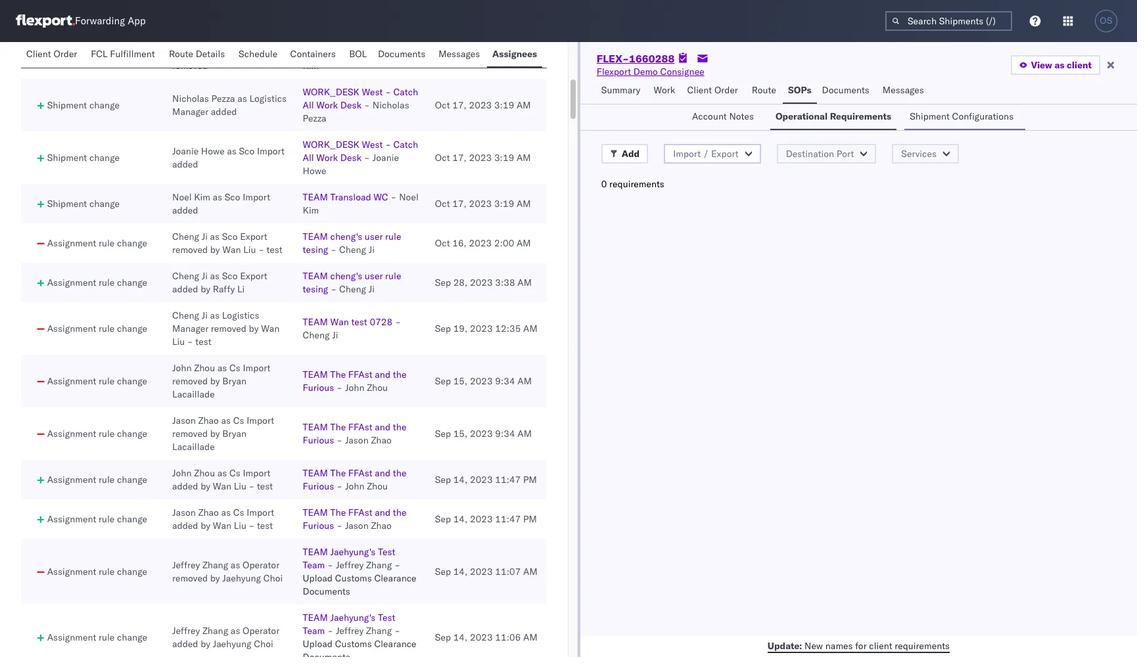 Task type: describe. For each thing, give the bounding box(es) containing it.
logistics for removed
[[222, 310, 259, 321]]

add button
[[601, 144, 648, 164]]

am for cheng ji as logistics manager removed by wan liu - test
[[523, 323, 538, 335]]

sep 14, 2023 11:06 am
[[435, 632, 538, 644]]

oct 17, 2023 3:20 am
[[435, 53, 531, 65]]

team transload wc - for noel kim as sco import removed
[[303, 47, 397, 59]]

requirements
[[830, 110, 892, 122]]

1 horizontal spatial client
[[687, 84, 712, 96]]

2023 for jason zhao as cs import added by wan liu - test
[[470, 513, 493, 525]]

schedule button
[[233, 42, 285, 68]]

change for cheng ji as sco export removed by wan liu - test
[[117, 237, 147, 249]]

oct 16, 2023 2:00 am
[[435, 237, 531, 249]]

assignment for jeffrey zhang as operator removed by jaehyung choi
[[47, 566, 96, 578]]

zhang inside the jeffrey zhang as operator added by jaehyung choi
[[202, 625, 228, 637]]

bol button
[[344, 42, 373, 68]]

wan for cheng ji as sco export removed by wan liu - test
[[222, 244, 241, 256]]

jeffrey inside jeffrey zhang as operator removed by jaehyung choi
[[172, 559, 200, 571]]

joanie for joanie howe as sco import added
[[172, 145, 199, 157]]

john inside john zhou as cs import removed by bryan lacaillade
[[172, 362, 192, 374]]

team for cheng ji as sco export removed by wan liu - test
[[303, 231, 328, 243]]

work inside button
[[654, 84, 675, 96]]

shipment configurations button
[[905, 105, 1025, 130]]

test for sep 14, 2023 11:06 am
[[378, 612, 395, 624]]

cheng's user rule tesing for cheng ji as sco export added by raffy li
[[303, 270, 401, 295]]

jason zhao as cs import removed by bryan lacaillade
[[172, 415, 274, 453]]

added for cheng
[[172, 283, 198, 295]]

as for jeffrey zhang as operator removed by jaehyung choi
[[231, 559, 240, 571]]

- inside the jason zhao as cs import added by wan liu - test
[[249, 520, 255, 532]]

kim inside noel kim as sco import removed
[[194, 47, 210, 59]]

- jeffrey zhang - upload customs clearance documents for sep 14, 2023 11:06 am
[[303, 625, 417, 657]]

choi for jeffrey zhang as operator removed by jaehyung choi
[[263, 573, 283, 584]]

import / export button
[[664, 144, 761, 164]]

cheng inside team wan test 0728 - cheng ji
[[303, 329, 330, 341]]

28,
[[453, 277, 468, 289]]

jeffrey zhang as operator removed by jaehyung choi
[[172, 559, 283, 584]]

nicholas pezza
[[303, 99, 409, 124]]

3:38
[[495, 277, 515, 289]]

jaehyung for removed
[[222, 573, 261, 584]]

work button
[[649, 78, 682, 104]]

the ffast and the furious for jason zhao as cs import removed by bryan lacaillade
[[303, 421, 407, 446]]

team for jeffrey zhang as operator removed by jaehyung choi
[[303, 546, 328, 558]]

rule for john zhou as cs import removed by bryan lacaillade
[[99, 375, 115, 387]]

sep 14, 2023 11:07 am
[[435, 566, 538, 578]]

howe for joanie howe as sco import added
[[201, 145, 225, 157]]

furious for john zhou as cs import removed by bryan lacaillade
[[303, 382, 334, 394]]

liu for jason zhao as cs import added by wan liu - test
[[234, 520, 247, 532]]

kim inside noel kim as sco import added
[[194, 191, 210, 203]]

kim down joanie howe
[[303, 204, 319, 216]]

account
[[692, 110, 727, 122]]

0 vertical spatial messages
[[439, 48, 480, 60]]

oct 17, 2023 3:19 am for nicholas
[[435, 99, 531, 111]]

- jason zhao for sep 15, 2023 9:34 am
[[337, 435, 392, 446]]

update: new names for client requirements
[[768, 640, 950, 652]]

and for john zhou as cs import removed by bryan lacaillade
[[375, 369, 391, 381]]

os button
[[1091, 6, 1122, 36]]

am for jeffrey zhang as operator removed by jaehyung choi
[[523, 566, 538, 578]]

raffy
[[213, 283, 235, 295]]

containers button
[[285, 42, 344, 68]]

noel kim as sco import removed
[[172, 47, 270, 72]]

1 horizontal spatial requirements
[[895, 640, 950, 652]]

account notes button
[[687, 105, 763, 130]]

jeffrey zhang as operator added by jaehyung choi
[[172, 625, 280, 650]]

added for jason
[[172, 520, 198, 532]]

am for jeffrey zhang as operator added by jaehyung choi
[[523, 632, 538, 644]]

team for cheng ji as sco export added by raffy li
[[303, 270, 328, 282]]

12:35
[[495, 323, 521, 335]]

noel kim as sco import added
[[172, 191, 270, 216]]

destination port button
[[777, 144, 877, 164]]

destination
[[786, 148, 834, 160]]

1660288
[[629, 52, 675, 65]]

summary
[[601, 84, 641, 96]]

0 horizontal spatial messages button
[[433, 42, 487, 68]]

sep 19, 2023 12:35 am
[[435, 323, 538, 335]]

containers
[[290, 48, 336, 60]]

team wan test 0728 - cheng ji
[[303, 316, 401, 341]]

0
[[601, 178, 607, 190]]

ji inside cheng ji as sco export added by raffy li
[[202, 270, 208, 282]]

forwarding app link
[[16, 14, 146, 28]]

export for sep 28, 2023 3:38 am
[[240, 270, 267, 282]]

by for cheng ji as logistics manager removed by wan liu - test
[[249, 323, 259, 335]]

flexport
[[597, 66, 631, 78]]

assignment rule change for john zhou as cs import added by wan liu - test
[[47, 474, 147, 486]]

desk for joanie
[[340, 152, 362, 164]]

cheng's for cheng ji as sco export added by raffy li
[[330, 270, 362, 282]]

1 vertical spatial messages button
[[878, 78, 931, 104]]

import / export
[[673, 148, 739, 160]]

test for john zhou as cs import added by wan liu - test
[[257, 481, 273, 492]]

export inside import / export button
[[711, 148, 739, 160]]

new
[[805, 640, 823, 652]]

team for jason zhao as cs import removed by bryan lacaillade
[[303, 421, 328, 433]]

ji inside cheng ji as logistics manager removed by wan liu - test
[[202, 310, 208, 321]]

route details button
[[164, 42, 233, 68]]

pezza for nicholas pezza
[[303, 112, 327, 124]]

jason inside jason zhao as cs import removed by bryan lacaillade
[[172, 415, 196, 427]]

change for john zhou as cs import added by wan liu - test
[[117, 474, 147, 486]]

am for nicholas pezza as logistics manager added
[[517, 99, 531, 111]]

sep 14, 2023 11:47 pm for - jason zhao
[[435, 513, 537, 525]]

route button
[[747, 78, 783, 104]]

clearance for sep 14, 2023 11:07 am
[[374, 573, 417, 584]]

import for noel kim as sco import removed
[[243, 47, 270, 59]]

catch for nicholas pezza
[[393, 86, 418, 98]]

west - catch all work desk for joanie
[[303, 139, 418, 164]]

3:19 for noel
[[494, 198, 514, 210]]

test inside team wan test 0728 - cheng ji
[[351, 316, 367, 328]]

sops button
[[783, 78, 817, 104]]

2:00
[[494, 237, 514, 249]]

view as client
[[1031, 59, 1092, 71]]

0 horizontal spatial client order button
[[21, 42, 86, 68]]

0 requirements
[[601, 178, 665, 190]]

2023 for jason zhao as cs import removed by bryan lacaillade
[[470, 428, 493, 440]]

ji inside team wan test 0728 - cheng ji
[[332, 329, 338, 341]]

rule for cheng ji as sco export removed by wan liu - test
[[99, 237, 115, 249]]

test for jason zhao as cs import added by wan liu - test
[[257, 520, 273, 532]]

as for jason zhao as cs import added by wan liu - test
[[221, 507, 231, 519]]

wan for cheng ji as logistics manager removed by wan liu - test
[[261, 323, 280, 335]]

shipment for nicholas pezza as logistics manager added
[[47, 99, 87, 111]]

client order for leftmost client order button
[[26, 48, 77, 60]]

by inside the jeffrey zhang as operator added by jaehyung choi
[[201, 638, 210, 650]]

flexport demo consignee
[[597, 66, 705, 78]]

11:47 for jason zhao
[[495, 513, 521, 525]]

added for john
[[172, 481, 198, 492]]

joanie howe
[[303, 152, 399, 177]]

rule for jeffrey zhang as operator added by jaehyung choi
[[99, 632, 115, 644]]

sco for noel kim as sco import added
[[225, 191, 240, 203]]

zhang inside jeffrey zhang as operator removed by jaehyung choi
[[202, 559, 228, 571]]

services button
[[892, 144, 959, 164]]

john inside john zhou as cs import added by wan liu - test
[[172, 467, 192, 479]]

operator for jeffrey zhang as operator removed by jaehyung choi
[[243, 559, 280, 571]]

2023 for nicholas pezza as logistics manager added
[[469, 99, 492, 111]]

as for jeffrey zhang as operator added by jaehyung choi
[[231, 625, 240, 637]]

operational requirements button
[[770, 105, 897, 130]]

by for john zhou as cs import removed by bryan lacaillade
[[210, 375, 220, 387]]

wan inside team wan test 0728 - cheng ji
[[330, 316, 349, 328]]

details
[[196, 48, 225, 60]]

the ffast and the furious for john zhou as cs import removed by bryan lacaillade
[[303, 369, 407, 394]]

cs for john zhou as cs import removed by bryan lacaillade
[[229, 362, 240, 374]]

john zhou as cs import added by wan liu - test
[[172, 467, 273, 492]]

11:07
[[495, 566, 521, 578]]

oct 17, 2023 3:19 am for noel
[[435, 198, 531, 210]]

shipment change for noel kim as sco import removed
[[47, 53, 120, 65]]

oct for noel kim as sco import removed
[[435, 53, 450, 65]]

1 vertical spatial client
[[869, 640, 893, 652]]

flexport demo consignee link
[[597, 65, 705, 78]]

added inside the jeffrey zhang as operator added by jaehyung choi
[[172, 638, 198, 650]]

team inside team wan test 0728 - cheng ji
[[303, 316, 328, 328]]

oct for nicholas pezza as logistics manager added
[[435, 99, 450, 111]]

noel inside noel kim as sco import removed
[[172, 47, 192, 59]]

nicholas pezza as logistics manager added
[[172, 93, 287, 118]]

cheng ji as logistics manager removed by wan liu - test
[[172, 310, 280, 348]]

configurations
[[952, 110, 1014, 122]]

- inside cheng ji as logistics manager removed by wan liu - test
[[187, 336, 193, 348]]

cheng inside cheng ji as sco export removed by wan liu - test
[[172, 231, 199, 243]]

3:20
[[494, 53, 514, 65]]

route details
[[169, 48, 225, 60]]

zhao inside jason zhao as cs import removed by bryan lacaillade
[[198, 415, 219, 427]]

services
[[902, 148, 937, 160]]

app
[[128, 15, 146, 27]]

noel kim for oct 17, 2023 3:19 am
[[303, 191, 419, 216]]

1 team from the top
[[303, 47, 328, 59]]

operational
[[776, 110, 828, 122]]

as inside button
[[1055, 59, 1065, 71]]

sops
[[788, 84, 812, 96]]

client order for the bottommost client order button
[[687, 84, 738, 96]]

Search Shipments (/) text field
[[886, 11, 1012, 31]]

ji inside cheng ji as sco export removed by wan liu - test
[[202, 231, 208, 243]]

cheng ji as sco export removed by wan liu - test
[[172, 231, 283, 256]]

shipment configurations
[[910, 110, 1014, 122]]

am for joanie howe as sco import added
[[517, 152, 531, 164]]

flex-
[[597, 52, 629, 65]]

destination port
[[786, 148, 854, 160]]

pezza for nicholas pezza as logistics manager added
[[211, 93, 235, 105]]

as for noel kim as sco import removed
[[213, 47, 222, 59]]

shipment inside button
[[910, 110, 950, 122]]

view
[[1031, 59, 1053, 71]]

assignees
[[492, 48, 537, 60]]

john zhou as cs import removed by bryan lacaillade
[[172, 362, 270, 400]]

assignees button
[[487, 42, 542, 68]]

flex-1660288
[[597, 52, 675, 65]]

account notes
[[692, 110, 754, 122]]

manager for cheng
[[172, 323, 209, 335]]

- inside team wan test 0728 - cheng ji
[[395, 316, 401, 328]]

nicholas for nicholas pezza
[[373, 99, 409, 111]]

the for john zhou as cs import added by wan liu - test
[[330, 467, 346, 479]]

removed for john zhou as cs import removed by bryan lacaillade
[[172, 375, 208, 387]]

zhou inside john zhou as cs import removed by bryan lacaillade
[[194, 362, 215, 374]]

fulfillment
[[110, 48, 155, 60]]

assignment rule change for cheng ji as sco export removed by wan liu - test
[[47, 237, 147, 249]]

the ffast and the furious for jason zhao as cs import added by wan liu - test
[[303, 507, 407, 532]]

consignee
[[660, 66, 705, 78]]

as for cheng ji as logistics manager removed by wan liu - test
[[210, 310, 220, 321]]

jason zhao as cs import added by wan liu - test
[[172, 507, 274, 532]]

noel inside noel kim as sco import added
[[172, 191, 192, 203]]

sep 28, 2023 3:38 am
[[435, 277, 532, 289]]

assignment rule change for jason zhao as cs import added by wan liu - test
[[47, 513, 147, 525]]

route for route details
[[169, 48, 193, 60]]

sep 15, 2023 9:34 am for - jason zhao
[[435, 428, 532, 440]]

jaehyung's test team for jeffrey zhang as operator removed by jaehyung choi
[[303, 546, 395, 571]]

cheng inside cheng ji as logistics manager removed by wan liu - test
[[172, 310, 199, 321]]

team for jeffrey zhang as operator removed by jaehyung choi
[[303, 559, 325, 571]]

import for jason zhao as cs import removed by bryan lacaillade
[[247, 415, 274, 427]]

port
[[837, 148, 854, 160]]

import for jason zhao as cs import added by wan liu - test
[[247, 507, 274, 519]]



Task type: vqa. For each thing, say whether or not it's contained in the screenshot.


Task type: locate. For each thing, give the bounding box(es) containing it.
nicholas down "bol" button
[[373, 99, 409, 111]]

liu inside cheng ji as sco export removed by wan liu - test
[[243, 244, 256, 256]]

1 the from the top
[[330, 369, 346, 381]]

1 vertical spatial sep 14, 2023 11:47 pm
[[435, 513, 537, 525]]

as right "view"
[[1055, 59, 1065, 71]]

desk
[[340, 99, 362, 111], [340, 152, 362, 164]]

sco inside cheng ji as sco export removed by wan liu - test
[[222, 231, 238, 243]]

1 vertical spatial cheng's
[[330, 270, 362, 282]]

lacaillade inside john zhou as cs import removed by bryan lacaillade
[[172, 389, 215, 400]]

import left /
[[673, 148, 701, 160]]

4 oct from the top
[[435, 198, 450, 210]]

1 manager from the top
[[172, 106, 209, 118]]

catch up nicholas pezza
[[393, 86, 418, 98]]

as up raffy
[[210, 270, 220, 282]]

test up the jason zhao as cs import added by wan liu - test
[[257, 481, 273, 492]]

0 vertical spatial clearance
[[374, 573, 417, 584]]

lacaillade up john zhou as cs import added by wan liu - test in the left of the page
[[172, 441, 215, 453]]

1 user from the top
[[365, 231, 383, 243]]

ffast for john zhou as cs import removed by bryan lacaillade
[[348, 369, 373, 381]]

team transload wc - up nicholas pezza
[[303, 47, 397, 59]]

team for jason zhao as cs import added by wan liu - test
[[303, 507, 328, 519]]

as for john zhou as cs import removed by bryan lacaillade
[[217, 362, 227, 374]]

test up john zhou as cs import removed by bryan lacaillade
[[195, 336, 211, 348]]

0 vertical spatial documents button
[[373, 42, 433, 68]]

furious for john zhou as cs import added by wan liu - test
[[303, 481, 334, 492]]

2 sep 15, 2023 9:34 am from the top
[[435, 428, 532, 440]]

jaehyung
[[222, 573, 261, 584], [213, 638, 251, 650]]

added inside john zhou as cs import added by wan liu - test
[[172, 481, 198, 492]]

noel kim up nicholas pezza
[[303, 47, 419, 72]]

1 vertical spatial cheng's user rule tesing
[[303, 270, 401, 295]]

1 vertical spatial client order
[[687, 84, 738, 96]]

west - catch all work desk down nicholas pezza
[[303, 139, 418, 164]]

1 test from the top
[[378, 546, 395, 558]]

by for jason zhao as cs import added by wan liu - test
[[201, 520, 210, 532]]

1 horizontal spatial order
[[715, 84, 738, 96]]

work for nicholas pezza
[[316, 99, 338, 111]]

route up notes
[[752, 84, 776, 96]]

0 vertical spatial all
[[303, 99, 314, 111]]

3 team from the top
[[303, 231, 328, 243]]

wan inside cheng ji as sco export removed by wan liu - test
[[222, 244, 241, 256]]

sco for cheng ji as sco export added by raffy li
[[222, 270, 238, 282]]

customs for jeffrey zhang as operator removed by jaehyung choi
[[335, 573, 372, 584]]

0 vertical spatial lacaillade
[[172, 389, 215, 400]]

2 sep 14, 2023 11:47 pm from the top
[[435, 513, 537, 525]]

4 the from the top
[[330, 507, 346, 519]]

west
[[362, 86, 383, 98], [362, 139, 383, 151]]

choi inside jeffrey zhang as operator removed by jaehyung choi
[[263, 573, 283, 584]]

sep for john zhou as cs import removed by bryan lacaillade
[[435, 375, 451, 387]]

0 horizontal spatial client order
[[26, 48, 77, 60]]

as inside john zhou as cs import removed by bryan lacaillade
[[217, 362, 227, 374]]

west up joanie howe
[[362, 139, 383, 151]]

shipment change for joanie howe as sco import added
[[47, 152, 120, 164]]

2 wc from the top
[[374, 191, 388, 203]]

1 vertical spatial team transload wc -
[[303, 191, 397, 203]]

0 vertical spatial 15,
[[453, 375, 468, 387]]

names
[[826, 640, 853, 652]]

forwarding app
[[75, 15, 146, 27]]

2 ffast from the top
[[348, 421, 373, 433]]

1 vertical spatial requirements
[[895, 640, 950, 652]]

fcl fulfillment button
[[86, 42, 164, 68]]

assignment for john zhou as cs import removed by bryan lacaillade
[[47, 375, 96, 387]]

messages left the 3:20
[[439, 48, 480, 60]]

assignment for jeffrey zhang as operator added by jaehyung choi
[[47, 632, 96, 644]]

order up account notes
[[715, 84, 738, 96]]

as for jason zhao as cs import removed by bryan lacaillade
[[221, 415, 231, 427]]

for
[[855, 640, 867, 652]]

3 ffast from the top
[[348, 467, 373, 479]]

sep for jason zhao as cs import removed by bryan lacaillade
[[435, 428, 451, 440]]

0 horizontal spatial joanie
[[172, 145, 199, 157]]

test
[[378, 546, 395, 558], [378, 612, 395, 624]]

added for nicholas
[[211, 106, 237, 118]]

3 sep from the top
[[435, 375, 451, 387]]

2023 for jeffrey zhang as operator added by jaehyung choi
[[470, 632, 493, 644]]

as inside noel kim as sco import added
[[213, 191, 222, 203]]

test for sep 14, 2023 11:07 am
[[378, 546, 395, 558]]

as down the jason zhao as cs import added by wan liu - test
[[231, 559, 240, 571]]

1 vertical spatial - jason zhao
[[337, 520, 392, 532]]

route inside button
[[169, 48, 193, 60]]

2 vertical spatial 3:19
[[494, 198, 514, 210]]

zhao
[[198, 415, 219, 427], [371, 435, 392, 446], [198, 507, 219, 519], [371, 520, 392, 532]]

1 vertical spatial work
[[316, 99, 338, 111]]

0728
[[370, 316, 393, 328]]

pezza down noel kim as sco import removed
[[211, 93, 235, 105]]

0 vertical spatial order
[[53, 48, 77, 60]]

test
[[267, 244, 283, 256], [351, 316, 367, 328], [195, 336, 211, 348], [257, 481, 273, 492], [257, 520, 273, 532]]

cheng inside cheng ji as sco export added by raffy li
[[172, 270, 199, 282]]

export inside cheng ji as sco export added by raffy li
[[240, 270, 267, 282]]

import inside noel kim as sco import removed
[[243, 47, 270, 59]]

as inside jason zhao as cs import removed by bryan lacaillade
[[221, 415, 231, 427]]

1 the ffast and the furious from the top
[[303, 369, 407, 394]]

1 horizontal spatial pezza
[[303, 112, 327, 124]]

1 upload from the top
[[303, 573, 333, 584]]

update:
[[768, 640, 802, 652]]

2 pm from the top
[[523, 513, 537, 525]]

assignment rule change
[[47, 237, 147, 249], [47, 277, 147, 289], [47, 323, 147, 335], [47, 375, 147, 387], [47, 428, 147, 440], [47, 474, 147, 486], [47, 513, 147, 525], [47, 566, 147, 578], [47, 632, 147, 644]]

cheng's for cheng ji as sco export removed by wan liu - test
[[330, 231, 362, 243]]

4 14, from the top
[[453, 632, 468, 644]]

by inside john zhou as cs import added by wan liu - test
[[201, 481, 210, 492]]

0 vertical spatial work_desk
[[303, 86, 360, 98]]

0 horizontal spatial pezza
[[211, 93, 235, 105]]

test for cheng ji as logistics manager removed by wan liu - test
[[195, 336, 211, 348]]

0 vertical spatial catch
[[393, 86, 418, 98]]

1 vertical spatial operator
[[243, 625, 280, 637]]

1 vertical spatial oct 17, 2023 3:19 am
[[435, 152, 531, 164]]

removed inside cheng ji as logistics manager removed by wan liu - test
[[211, 323, 247, 335]]

2 the from the top
[[393, 421, 407, 433]]

2 desk from the top
[[340, 152, 362, 164]]

zhang
[[202, 559, 228, 571], [366, 559, 392, 571], [202, 625, 228, 637], [366, 625, 392, 637]]

kim down joanie howe as sco import added
[[194, 191, 210, 203]]

liu for cheng ji as sco export removed by wan liu - test
[[243, 244, 256, 256]]

ffast for jason zhao as cs import removed by bryan lacaillade
[[348, 421, 373, 433]]

am for jason zhao as cs import removed by bryan lacaillade
[[518, 428, 532, 440]]

1 wc from the top
[[374, 47, 388, 59]]

1 horizontal spatial client
[[1067, 59, 1092, 71]]

work_desk for howe
[[303, 139, 360, 151]]

4 furious from the top
[[303, 520, 334, 532]]

notes
[[729, 110, 754, 122]]

rule for jason zhao as cs import added by wan liu - test
[[99, 513, 115, 525]]

0 vertical spatial operator
[[243, 559, 280, 571]]

nicholas inside nicholas pezza
[[373, 99, 409, 111]]

2 team from the top
[[303, 191, 328, 203]]

2023 for cheng ji as logistics manager removed by wan liu - test
[[470, 323, 493, 335]]

11:47 for john zhou
[[495, 474, 521, 486]]

0 horizontal spatial nicholas
[[172, 93, 209, 105]]

0 vertical spatial client order button
[[21, 42, 86, 68]]

cheng's
[[330, 231, 362, 243], [330, 270, 362, 282]]

team for jeffrey zhang as operator added by jaehyung choi
[[303, 625, 325, 637]]

desk down nicholas pezza
[[340, 152, 362, 164]]

1 sep 15, 2023 9:34 am from the top
[[435, 375, 532, 387]]

3 assignment rule change from the top
[[47, 323, 147, 335]]

2 assignment from the top
[[47, 277, 96, 289]]

1 tesing from the top
[[303, 244, 328, 256]]

view as client button
[[1011, 55, 1101, 75]]

assignment rule change for cheng ji as logistics manager removed by wan liu - test
[[47, 323, 147, 335]]

4 assignment from the top
[[47, 375, 96, 387]]

requirements right for at the bottom of page
[[895, 640, 950, 652]]

schedule
[[239, 48, 278, 60]]

1 vertical spatial test
[[378, 612, 395, 624]]

transload down joanie howe
[[330, 191, 371, 203]]

2 sep from the top
[[435, 323, 451, 335]]

documents
[[378, 48, 426, 60], [822, 84, 870, 96], [303, 586, 350, 598], [303, 652, 350, 657]]

manager
[[172, 106, 209, 118], [172, 323, 209, 335]]

import right details
[[243, 47, 270, 59]]

liu inside cheng ji as logistics manager removed by wan liu - test
[[172, 336, 185, 348]]

2 vertical spatial export
[[240, 270, 267, 282]]

removed inside cheng ji as sco export removed by wan liu - test
[[172, 244, 208, 256]]

add
[[622, 148, 640, 160]]

removed inside jason zhao as cs import removed by bryan lacaillade
[[172, 428, 208, 440]]

5 sep from the top
[[435, 474, 451, 486]]

west - catch all work desk
[[303, 86, 418, 111], [303, 139, 418, 164]]

order left fcl on the top of page
[[53, 48, 77, 60]]

as inside jeffrey zhang as operator removed by jaehyung choi
[[231, 559, 240, 571]]

liu up the jason zhao as cs import added by wan liu - test
[[234, 481, 247, 492]]

1 oct from the top
[[435, 53, 450, 65]]

9 assignment rule change from the top
[[47, 632, 147, 644]]

tesing for cheng ji as sco export added by raffy li
[[303, 283, 328, 295]]

2 - john zhou from the top
[[337, 481, 388, 492]]

import for joanie howe as sco import added
[[257, 145, 285, 157]]

removed for noel kim as sco import removed
[[172, 60, 208, 72]]

0 vertical spatial - cheng ji
[[331, 244, 375, 256]]

2 14, from the top
[[453, 513, 468, 525]]

sco
[[225, 47, 240, 59], [239, 145, 255, 157], [225, 191, 240, 203], [222, 231, 238, 243], [222, 270, 238, 282]]

5 assignment from the top
[[47, 428, 96, 440]]

as down nicholas pezza as logistics manager added
[[227, 145, 237, 157]]

import inside jason zhao as cs import removed by bryan lacaillade
[[247, 415, 274, 427]]

19,
[[453, 323, 468, 335]]

bryan inside john zhou as cs import removed by bryan lacaillade
[[222, 375, 247, 387]]

0 vertical spatial desk
[[340, 99, 362, 111]]

2 clearance from the top
[[374, 638, 417, 650]]

2 the ffast and the furious from the top
[[303, 421, 407, 446]]

work_desk up nicholas pezza
[[303, 86, 360, 98]]

logistics inside nicholas pezza as logistics manager added
[[249, 93, 287, 105]]

wan for jason zhao as cs import added by wan liu - test
[[213, 520, 231, 532]]

1 all from the top
[[303, 99, 314, 111]]

route left details
[[169, 48, 193, 60]]

west up nicholas pezza
[[362, 86, 383, 98]]

joanie
[[172, 145, 199, 157], [373, 152, 399, 164]]

import down jason zhao as cs import removed by bryan lacaillade
[[243, 467, 270, 479]]

0 vertical spatial transload
[[330, 47, 371, 59]]

as inside cheng ji as sco export added by raffy li
[[210, 270, 220, 282]]

bol
[[349, 48, 367, 60]]

bryan inside jason zhao as cs import removed by bryan lacaillade
[[222, 428, 247, 440]]

manager down cheng ji as sco export added by raffy li
[[172, 323, 209, 335]]

client right "view"
[[1067, 59, 1092, 71]]

joanie up noel kim as sco import added
[[172, 145, 199, 157]]

1 vertical spatial - jeffrey zhang - upload customs clearance documents
[[303, 625, 417, 657]]

assignment for cheng ji as sco export added by raffy li
[[47, 277, 96, 289]]

0 horizontal spatial howe
[[201, 145, 225, 157]]

kim
[[194, 47, 210, 59], [303, 60, 319, 72], [194, 191, 210, 203], [303, 204, 319, 216]]

choi for jeffrey zhang as operator added by jaehyung choi
[[254, 638, 273, 650]]

test up jeffrey zhang as operator removed by jaehyung choi
[[257, 520, 273, 532]]

0 vertical spatial howe
[[201, 145, 225, 157]]

sco inside noel kim as sco import added
[[225, 191, 240, 203]]

8 assignment from the top
[[47, 566, 96, 578]]

operator inside the jeffrey zhang as operator added by jaehyung choi
[[243, 625, 280, 637]]

4 the ffast and the furious from the top
[[303, 507, 407, 532]]

1 bryan from the top
[[222, 375, 247, 387]]

as for cheng ji as sco export added by raffy li
[[210, 270, 220, 282]]

import inside the jason zhao as cs import added by wan liu - test
[[247, 507, 274, 519]]

tesing for cheng ji as sco export removed by wan liu - test
[[303, 244, 328, 256]]

1 vertical spatial 3:19
[[494, 152, 514, 164]]

am for noel kim as sco import added
[[517, 198, 531, 210]]

as down cheng ji as logistics manager removed by wan liu - test on the left of page
[[217, 362, 227, 374]]

0 vertical spatial 9:34
[[495, 375, 515, 387]]

transload up nicholas pezza
[[330, 47, 371, 59]]

1 vertical spatial jaehyung's
[[330, 612, 376, 624]]

logistics down li
[[222, 310, 259, 321]]

0 vertical spatial west
[[362, 86, 383, 98]]

17,
[[452, 53, 467, 65], [452, 99, 467, 111], [452, 152, 467, 164], [452, 198, 467, 210]]

import down nicholas pezza as logistics manager added
[[257, 145, 285, 157]]

1 vertical spatial 9:34
[[495, 428, 515, 440]]

2 cheng's user rule tesing from the top
[[303, 270, 401, 295]]

2 - jeffrey zhang - upload customs clearance documents from the top
[[303, 625, 417, 657]]

0 vertical spatial 11:47
[[495, 474, 521, 486]]

bryan up john zhou as cs import added by wan liu - test in the left of the page
[[222, 428, 247, 440]]

flex-1660288 link
[[597, 52, 675, 65]]

oct for cheng ji as sco export removed by wan liu - test
[[435, 237, 450, 249]]

1 vertical spatial client order button
[[682, 78, 747, 104]]

upload for jeffrey zhang as operator added by jaehyung choi
[[303, 638, 333, 650]]

work
[[654, 84, 675, 96], [316, 99, 338, 111], [316, 152, 338, 164]]

10 team from the top
[[303, 546, 328, 558]]

0 vertical spatial logistics
[[249, 93, 287, 105]]

- john zhou
[[337, 382, 388, 394], [337, 481, 388, 492]]

1 horizontal spatial route
[[752, 84, 776, 96]]

1 oct 17, 2023 3:19 am from the top
[[435, 99, 531, 111]]

6 assignment from the top
[[47, 474, 96, 486]]

2 - jason zhao from the top
[[337, 520, 392, 532]]

export up li
[[240, 270, 267, 282]]

as inside noel kim as sco import removed
[[213, 47, 222, 59]]

the for jason zhao as cs import removed by bryan lacaillade
[[330, 421, 346, 433]]

manager inside nicholas pezza as logistics manager added
[[172, 106, 209, 118]]

sco inside joanie howe as sco import added
[[239, 145, 255, 157]]

5 oct from the top
[[435, 237, 450, 249]]

howe inside joanie howe as sco import added
[[201, 145, 225, 157]]

17, for noel kim as sco import added
[[452, 198, 467, 210]]

added inside the jason zhao as cs import added by wan liu - test
[[172, 520, 198, 532]]

pm
[[523, 474, 537, 486], [523, 513, 537, 525]]

oct for joanie howe as sco import added
[[435, 152, 450, 164]]

as down jason zhao as cs import removed by bryan lacaillade
[[217, 467, 227, 479]]

change for cheng ji as logistics manager removed by wan liu - test
[[117, 323, 147, 335]]

0 vertical spatial noel kim
[[303, 47, 419, 72]]

as down joanie howe as sco import added
[[213, 191, 222, 203]]

0 vertical spatial pm
[[523, 474, 537, 486]]

import inside joanie howe as sco import added
[[257, 145, 285, 157]]

client order
[[26, 48, 77, 60], [687, 84, 738, 96]]

sco for cheng ji as sco export removed by wan liu - test
[[222, 231, 238, 243]]

added inside nicholas pezza as logistics manager added
[[211, 106, 237, 118]]

pezza inside nicholas pezza as logistics manager added
[[211, 93, 235, 105]]

as inside joanie howe as sco import added
[[227, 145, 237, 157]]

team transload wc - for noel kim as sco import added
[[303, 191, 397, 203]]

by inside cheng ji as sco export removed by wan liu - test
[[210, 244, 220, 256]]

1 the from the top
[[393, 369, 407, 381]]

4 shipment change from the top
[[47, 198, 120, 210]]

rule for john zhou as cs import added by wan liu - test
[[99, 474, 115, 486]]

/
[[703, 148, 709, 160]]

4 sep from the top
[[435, 428, 451, 440]]

8 team from the top
[[303, 467, 328, 479]]

by
[[210, 244, 220, 256], [201, 283, 210, 295], [249, 323, 259, 335], [210, 375, 220, 387], [210, 428, 220, 440], [201, 481, 210, 492], [201, 520, 210, 532], [210, 573, 220, 584], [201, 638, 210, 650]]

user
[[365, 231, 383, 243], [365, 270, 383, 282]]

6 assignment rule change from the top
[[47, 474, 147, 486]]

work_desk
[[303, 86, 360, 98], [303, 139, 360, 151]]

6 sep from the top
[[435, 513, 451, 525]]

bryan down cheng ji as logistics manager removed by wan liu - test on the left of page
[[222, 375, 247, 387]]

and for jason zhao as cs import added by wan liu - test
[[375, 507, 391, 519]]

4 ffast from the top
[[348, 507, 373, 519]]

added
[[211, 106, 237, 118], [172, 158, 198, 170], [172, 204, 198, 216], [172, 283, 198, 295], [172, 481, 198, 492], [172, 520, 198, 532], [172, 638, 198, 650]]

jason
[[172, 415, 196, 427], [345, 435, 369, 446], [172, 507, 196, 519], [345, 520, 369, 532]]

manager down route details button
[[172, 106, 209, 118]]

order
[[53, 48, 77, 60], [715, 84, 738, 96]]

0 vertical spatial requirements
[[610, 178, 665, 190]]

- inside john zhou as cs import added by wan liu - test
[[249, 481, 255, 492]]

0 vertical spatial jaehyung's
[[330, 546, 376, 558]]

1 vertical spatial desk
[[340, 152, 362, 164]]

4 and from the top
[[375, 507, 391, 519]]

rule
[[385, 231, 401, 243], [99, 237, 115, 249], [385, 270, 401, 282], [99, 277, 115, 289], [99, 323, 115, 335], [99, 375, 115, 387], [99, 428, 115, 440], [99, 474, 115, 486], [99, 513, 115, 525], [99, 566, 115, 578], [99, 632, 115, 644]]

14, for jason zhao as cs import added by wan liu - test
[[453, 513, 468, 525]]

import down john zhou as cs import removed by bryan lacaillade
[[247, 415, 274, 427]]

assignment for cheng ji as sco export removed by wan liu - test
[[47, 237, 96, 249]]

sco inside noel kim as sco import removed
[[225, 47, 240, 59]]

shipment change
[[47, 53, 120, 65], [47, 99, 120, 111], [47, 152, 120, 164], [47, 198, 120, 210]]

documents button up operational requirements
[[817, 78, 878, 104]]

1 pm from the top
[[523, 474, 537, 486]]

2023 for cheng ji as sco export removed by wan liu - test
[[469, 237, 492, 249]]

2 work_desk from the top
[[303, 139, 360, 151]]

operational requirements
[[776, 110, 892, 122]]

client order button down "flexport." image
[[21, 42, 86, 68]]

1 vertical spatial upload
[[303, 638, 333, 650]]

1 vertical spatial export
[[240, 231, 267, 243]]

as down john zhou as cs import added by wan liu - test in the left of the page
[[221, 507, 231, 519]]

requirements down the add
[[610, 178, 665, 190]]

messages up requirements
[[883, 84, 924, 96]]

assignment rule change for cheng ji as sco export added by raffy li
[[47, 277, 147, 289]]

export
[[711, 148, 739, 160], [240, 231, 267, 243], [240, 270, 267, 282]]

zhou inside john zhou as cs import added by wan liu - test
[[194, 467, 215, 479]]

zhao inside the jason zhao as cs import added by wan liu - test
[[198, 507, 219, 519]]

client order up account
[[687, 84, 738, 96]]

jason inside the jason zhao as cs import added by wan liu - test
[[172, 507, 196, 519]]

1 sep 14, 2023 11:47 pm from the top
[[435, 474, 537, 486]]

by inside the jason zhao as cs import added by wan liu - test
[[201, 520, 210, 532]]

import inside john zhou as cs import added by wan liu - test
[[243, 467, 270, 479]]

1 vertical spatial team
[[303, 625, 325, 637]]

operator
[[243, 559, 280, 571], [243, 625, 280, 637]]

0 vertical spatial pezza
[[211, 93, 235, 105]]

1 vertical spatial wc
[[374, 191, 388, 203]]

work for joanie howe
[[316, 152, 338, 164]]

howe
[[201, 145, 225, 157], [303, 165, 326, 177]]

2 test from the top
[[378, 612, 395, 624]]

joanie howe as sco import added
[[172, 145, 285, 170]]

import down cheng ji as logistics manager removed by wan liu - test on the left of page
[[243, 362, 270, 374]]

0 vertical spatial oct 17, 2023 3:19 am
[[435, 99, 531, 111]]

rule for jason zhao as cs import removed by bryan lacaillade
[[99, 428, 115, 440]]

1 customs from the top
[[335, 573, 372, 584]]

demo
[[634, 66, 658, 78]]

3 and from the top
[[375, 467, 391, 479]]

messages button
[[433, 42, 487, 68], [878, 78, 931, 104]]

0 horizontal spatial order
[[53, 48, 77, 60]]

added inside joanie howe as sco import added
[[172, 158, 198, 170]]

catch up joanie howe
[[393, 139, 418, 151]]

1 9:34 from the top
[[495, 375, 515, 387]]

export right /
[[711, 148, 739, 160]]

3 shipment change from the top
[[47, 152, 120, 164]]

1 furious from the top
[[303, 382, 334, 394]]

16,
[[452, 237, 467, 249]]

2 manager from the top
[[172, 323, 209, 335]]

noel kim down joanie howe
[[303, 191, 419, 216]]

team for jeffrey zhang as operator added by jaehyung choi
[[303, 612, 328, 624]]

11 team from the top
[[303, 612, 328, 624]]

9 team from the top
[[303, 507, 328, 519]]

0 vertical spatial export
[[711, 148, 739, 160]]

as inside the jason zhao as cs import added by wan liu - test
[[221, 507, 231, 519]]

kim left "schedule"
[[194, 47, 210, 59]]

liu
[[243, 244, 256, 256], [172, 336, 185, 348], [234, 481, 247, 492], [234, 520, 247, 532]]

as down noel kim as sco import removed
[[237, 93, 247, 105]]

added for noel
[[172, 204, 198, 216]]

jeffrey inside the jeffrey zhang as operator added by jaehyung choi
[[172, 625, 200, 637]]

west for nicholas
[[362, 86, 383, 98]]

1 work_desk from the top
[[303, 86, 360, 98]]

0 vertical spatial team transload wc -
[[303, 47, 397, 59]]

bryan
[[222, 375, 247, 387], [222, 428, 247, 440]]

1 vertical spatial documents button
[[817, 78, 878, 104]]

as down noel kim as sco import added
[[210, 231, 220, 243]]

pezza inside nicholas pezza
[[303, 112, 327, 124]]

0 vertical spatial team
[[303, 559, 325, 571]]

3 oct from the top
[[435, 152, 450, 164]]

team transload wc - down joanie howe
[[303, 191, 397, 203]]

6 team from the top
[[303, 369, 328, 381]]

cheng ji as sco export added by raffy li
[[172, 270, 267, 295]]

11:47
[[495, 474, 521, 486], [495, 513, 521, 525]]

1 3:19 from the top
[[494, 99, 514, 111]]

1 vertical spatial all
[[303, 152, 314, 164]]

- inside cheng ji as sco export removed by wan liu - test
[[258, 244, 264, 256]]

2 15, from the top
[[453, 428, 468, 440]]

oct for noel kim as sco import added
[[435, 198, 450, 210]]

the for jason zhao as cs import added by wan liu - test
[[330, 507, 346, 519]]

0 vertical spatial client order
[[26, 48, 77, 60]]

test left 0728
[[351, 316, 367, 328]]

shipment
[[47, 53, 87, 65], [47, 99, 87, 111], [910, 110, 950, 122], [47, 152, 87, 164], [47, 198, 87, 210]]

2023 for joanie howe as sco import added
[[469, 152, 492, 164]]

1 team from the top
[[303, 559, 325, 571]]

1 vertical spatial pezza
[[303, 112, 327, 124]]

1 vertical spatial tesing
[[303, 283, 328, 295]]

0 vertical spatial sep 14, 2023 11:47 pm
[[435, 474, 537, 486]]

kim left "bol" button
[[303, 60, 319, 72]]

tesing
[[303, 244, 328, 256], [303, 283, 328, 295]]

messages button left the 3:20
[[433, 42, 487, 68]]

1 vertical spatial transload
[[330, 191, 371, 203]]

2 and from the top
[[375, 421, 391, 433]]

1 vertical spatial sep 15, 2023 9:34 am
[[435, 428, 532, 440]]

sco inside cheng ji as sco export added by raffy li
[[222, 270, 238, 282]]

2 jaehyung's from the top
[[330, 612, 376, 624]]

sep 14, 2023 11:47 pm
[[435, 474, 537, 486], [435, 513, 537, 525]]

nicholas down route details button
[[172, 93, 209, 105]]

by inside cheng ji as sco export added by raffy li
[[201, 283, 210, 295]]

1 vertical spatial jaehyung's test team
[[303, 612, 395, 637]]

7 assignment rule change from the top
[[47, 513, 147, 525]]

2 vertical spatial oct 17, 2023 3:19 am
[[435, 198, 531, 210]]

forwarding
[[75, 15, 125, 27]]

0 horizontal spatial requirements
[[610, 178, 665, 190]]

1 operator from the top
[[243, 559, 280, 571]]

rule for cheng ji as logistics manager removed by wan liu - test
[[99, 323, 115, 335]]

3 the ffast and the furious from the top
[[303, 467, 407, 492]]

removed inside jeffrey zhang as operator removed by jaehyung choi
[[172, 573, 208, 584]]

1 horizontal spatial messages button
[[878, 78, 931, 104]]

1 - jeffrey zhang - upload customs clearance documents from the top
[[303, 559, 417, 598]]

by for cheng ji as sco export removed by wan liu - test
[[210, 244, 220, 256]]

howe inside joanie howe
[[303, 165, 326, 177]]

0 vertical spatial client
[[26, 48, 51, 60]]

work down "containers" button
[[316, 99, 338, 111]]

1 vertical spatial pm
[[523, 513, 537, 525]]

bryan for zhou
[[222, 375, 247, 387]]

1 vertical spatial 15,
[[453, 428, 468, 440]]

liu inside john zhou as cs import added by wan liu - test
[[234, 481, 247, 492]]

sco for joanie howe as sco import added
[[239, 145, 255, 157]]

by inside john zhou as cs import removed by bryan lacaillade
[[210, 375, 220, 387]]

2023 for noel kim as sco import added
[[469, 198, 492, 210]]

14, for jeffrey zhang as operator added by jaehyung choi
[[453, 632, 468, 644]]

summary button
[[596, 78, 649, 104]]

1 vertical spatial client
[[687, 84, 712, 96]]

test up cheng ji as sco export added by raffy li
[[267, 244, 283, 256]]

1 vertical spatial logistics
[[222, 310, 259, 321]]

cs down john zhou as cs import removed by bryan lacaillade
[[233, 415, 244, 427]]

liu up john zhou as cs import removed by bryan lacaillade
[[172, 336, 185, 348]]

0 horizontal spatial client
[[869, 640, 893, 652]]

1 vertical spatial clearance
[[374, 638, 417, 650]]

2 the from the top
[[330, 421, 346, 433]]

1 shipment change from the top
[[47, 53, 120, 65]]

1 vertical spatial bryan
[[222, 428, 247, 440]]

work down nicholas pezza
[[316, 152, 338, 164]]

joanie down nicholas pezza
[[373, 152, 399, 164]]

4 team from the top
[[303, 270, 328, 282]]

pezza up joanie howe
[[303, 112, 327, 124]]

client down "flexport." image
[[26, 48, 51, 60]]

1 sep from the top
[[435, 277, 451, 289]]

lacaillade for john
[[172, 389, 215, 400]]

as inside cheng ji as sco export removed by wan liu - test
[[210, 231, 220, 243]]

the for john zhou as cs import removed by bryan lacaillade
[[330, 369, 346, 381]]

0 horizontal spatial documents button
[[373, 42, 433, 68]]

liu up jeffrey zhang as operator removed by jaehyung choi
[[234, 520, 247, 532]]

cs down john zhou as cs import added by wan liu - test in the left of the page
[[233, 507, 244, 519]]

sep for john zhou as cs import added by wan liu - test
[[435, 474, 451, 486]]

flexport. image
[[16, 14, 75, 28]]

cs down cheng ji as logistics manager removed by wan liu - test on the left of page
[[229, 362, 240, 374]]

0 vertical spatial jaehyung
[[222, 573, 261, 584]]

by inside jason zhao as cs import removed by bryan lacaillade
[[210, 428, 220, 440]]

1 and from the top
[[375, 369, 391, 381]]

desk down "bol" button
[[340, 99, 362, 111]]

import down john zhou as cs import added by wan liu - test in the left of the page
[[247, 507, 274, 519]]

as down jeffrey zhang as operator removed by jaehyung choi
[[231, 625, 240, 637]]

by inside cheng ji as logistics manager removed by wan liu - test
[[249, 323, 259, 335]]

as down john zhou as cs import removed by bryan lacaillade
[[221, 415, 231, 427]]

cs inside john zhou as cs import added by wan liu - test
[[229, 467, 240, 479]]

import inside john zhou as cs import removed by bryan lacaillade
[[243, 362, 270, 374]]

choi inside the jeffrey zhang as operator added by jaehyung choi
[[254, 638, 273, 650]]

wc right "bol" button
[[374, 47, 388, 59]]

removed inside john zhou as cs import removed by bryan lacaillade
[[172, 375, 208, 387]]

2 operator from the top
[[243, 625, 280, 637]]

as inside the jeffrey zhang as operator added by jaehyung choi
[[231, 625, 240, 637]]

1 vertical spatial howe
[[303, 165, 326, 177]]

client
[[26, 48, 51, 60], [687, 84, 712, 96]]

1 horizontal spatial joanie
[[373, 152, 399, 164]]

1 vertical spatial manager
[[172, 323, 209, 335]]

export down noel kim as sco import added
[[240, 231, 267, 243]]

joanie inside joanie howe as sco import added
[[172, 145, 199, 157]]

11:06
[[495, 632, 521, 644]]

import down joanie howe as sco import added
[[243, 191, 270, 203]]

1 vertical spatial messages
[[883, 84, 924, 96]]

client inside button
[[1067, 59, 1092, 71]]

14, for jeffrey zhang as operator removed by jaehyung choi
[[453, 566, 468, 578]]

lacaillade
[[172, 389, 215, 400], [172, 441, 215, 453]]

test inside cheng ji as logistics manager removed by wan liu - test
[[195, 336, 211, 348]]

1 horizontal spatial documents button
[[817, 78, 878, 104]]

1 vertical spatial west - catch all work desk
[[303, 139, 418, 164]]

route inside button
[[752, 84, 776, 96]]

2 9:34 from the top
[[495, 428, 515, 440]]

- jeffrey zhang - upload customs clearance documents
[[303, 559, 417, 598], [303, 625, 417, 657]]

1 horizontal spatial client order
[[687, 84, 738, 96]]

sep for jason zhao as cs import added by wan liu - test
[[435, 513, 451, 525]]

0 vertical spatial user
[[365, 231, 383, 243]]

1 vertical spatial lacaillade
[[172, 441, 215, 453]]

9:34 for john zhou
[[495, 375, 515, 387]]

- jeffrey zhang - upload customs clearance documents for sep 14, 2023 11:07 am
[[303, 559, 417, 598]]

cs inside the jason zhao as cs import added by wan liu - test
[[233, 507, 244, 519]]

1 lacaillade from the top
[[172, 389, 215, 400]]

liu inside the jason zhao as cs import added by wan liu - test
[[234, 520, 247, 532]]

assignment for john zhou as cs import added by wan liu - test
[[47, 474, 96, 486]]

fcl
[[91, 48, 108, 60]]

cs down jason zhao as cs import removed by bryan lacaillade
[[229, 467, 240, 479]]

5 assignment rule change from the top
[[47, 428, 147, 440]]

liu up li
[[243, 244, 256, 256]]

0 vertical spatial route
[[169, 48, 193, 60]]

oct 17, 2023 3:19 am
[[435, 99, 531, 111], [435, 152, 531, 164], [435, 198, 531, 210]]

fcl fulfillment
[[91, 48, 155, 60]]

0 vertical spatial sep 15, 2023 9:34 am
[[435, 375, 532, 387]]

work down the flexport demo consignee link
[[654, 84, 675, 96]]

import inside button
[[673, 148, 701, 160]]

3 the from the top
[[330, 467, 346, 479]]

1 catch from the top
[[393, 86, 418, 98]]

wan inside the jason zhao as cs import added by wan liu - test
[[213, 520, 231, 532]]

removed inside noel kim as sco import removed
[[172, 60, 208, 72]]

logistics inside cheng ji as logistics manager removed by wan liu - test
[[222, 310, 259, 321]]

assignment
[[47, 237, 96, 249], [47, 277, 96, 289], [47, 323, 96, 335], [47, 375, 96, 387], [47, 428, 96, 440], [47, 474, 96, 486], [47, 513, 96, 525], [47, 566, 96, 578], [47, 632, 96, 644]]

7 assignment from the top
[[47, 513, 96, 525]]

2 noel kim from the top
[[303, 191, 419, 216]]

client down consignee
[[687, 84, 712, 96]]

jeffrey
[[172, 559, 200, 571], [336, 559, 364, 571], [172, 625, 200, 637], [336, 625, 364, 637]]

li
[[237, 283, 245, 295]]

1 - cheng ji from the top
[[331, 244, 375, 256]]

0 vertical spatial work
[[654, 84, 675, 96]]

cs for jason zhao as cs import removed by bryan lacaillade
[[233, 415, 244, 427]]

1 vertical spatial order
[[715, 84, 738, 96]]

the
[[393, 369, 407, 381], [393, 421, 407, 433], [393, 467, 407, 479], [393, 507, 407, 519]]

7 team from the top
[[303, 421, 328, 433]]

nicholas inside nicholas pezza as logistics manager added
[[172, 93, 209, 105]]

by inside jeffrey zhang as operator removed by jaehyung choi
[[210, 573, 220, 584]]

client right for at the bottom of page
[[869, 640, 893, 652]]

documents button right bol
[[373, 42, 433, 68]]

messages button up requirements
[[878, 78, 931, 104]]

as down raffy
[[210, 310, 220, 321]]

lacaillade up jason zhao as cs import removed by bryan lacaillade
[[172, 389, 215, 400]]

order for leftmost client order button
[[53, 48, 77, 60]]

client order button up account
[[682, 78, 747, 104]]

noel
[[172, 47, 192, 59], [399, 47, 419, 59], [172, 191, 192, 203], [399, 191, 419, 203]]

5 team from the top
[[303, 316, 328, 328]]

wc down joanie howe
[[374, 191, 388, 203]]

logistics down schedule button
[[249, 93, 287, 105]]

0 vertical spatial 3:19
[[494, 99, 514, 111]]

2 furious from the top
[[303, 435, 334, 446]]

user for oct
[[365, 231, 383, 243]]

0 horizontal spatial route
[[169, 48, 193, 60]]

west - catch all work desk down "bol" button
[[303, 86, 418, 111]]

wan inside cheng ji as logistics manager removed by wan liu - test
[[261, 323, 280, 335]]

wc for oct 17, 2023 3:20 am
[[374, 47, 388, 59]]

2 user from the top
[[365, 270, 383, 282]]

sep for cheng ji as sco export added by raffy li
[[435, 277, 451, 289]]

client order down "flexport." image
[[26, 48, 77, 60]]

as left "schedule"
[[213, 47, 222, 59]]

1 15, from the top
[[453, 375, 468, 387]]

wan inside john zhou as cs import added by wan liu - test
[[213, 481, 231, 492]]

1 jaehyung's test team from the top
[[303, 546, 395, 571]]

1 17, from the top
[[452, 53, 467, 65]]

work_desk up joanie howe
[[303, 139, 360, 151]]

os
[[1100, 16, 1113, 26]]

test inside cheng ji as sco export removed by wan liu - test
[[267, 244, 283, 256]]



